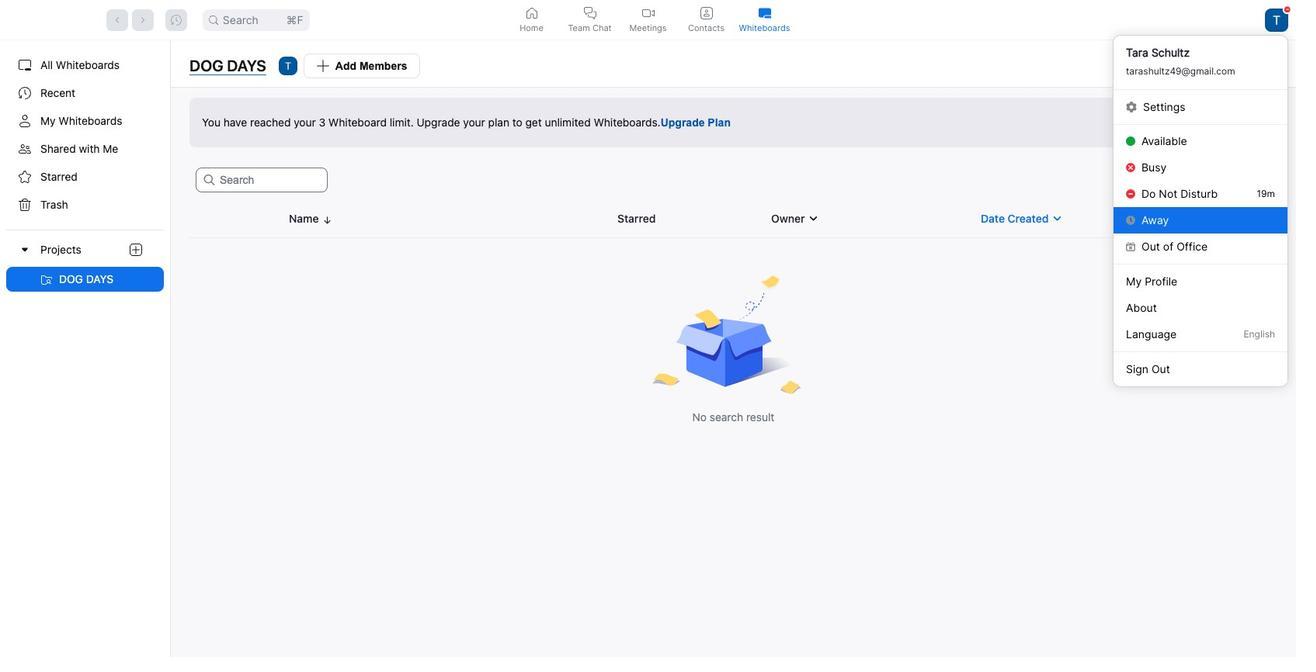 Task type: locate. For each thing, give the bounding box(es) containing it.
busy button
[[1114, 155, 1288, 181]]

sign out button
[[1114, 356, 1288, 382]]

1 horizontal spatial do not disturb image
[[1284, 6, 1290, 12]]

out right "sign"
[[1152, 362, 1170, 375]]

0 vertical spatial out
[[1142, 240, 1160, 253]]

home
[[520, 22, 543, 33]]

office
[[1177, 240, 1208, 253]]

tara
[[1126, 46, 1148, 59]]

settings
[[1143, 100, 1186, 113]]

19m
[[1257, 188, 1275, 200]]

1 horizontal spatial do not disturb image
[[1284, 6, 1290, 12]]

of
[[1163, 240, 1174, 253]]

tab list containing home
[[502, 0, 794, 40]]

available
[[1142, 134, 1187, 148]]

0 vertical spatial do not disturb image
[[1284, 6, 1290, 12]]

out of office image
[[1126, 242, 1135, 252], [1126, 242, 1135, 252]]

meetings button
[[619, 0, 677, 40]]

0 horizontal spatial do not disturb image
[[1126, 189, 1135, 199]]

out
[[1142, 240, 1160, 253], [1152, 362, 1170, 375]]

home small image
[[525, 7, 538, 19], [525, 7, 538, 19]]

away
[[1142, 214, 1169, 227]]

my profile button
[[1114, 268, 1288, 295]]

team
[[568, 22, 590, 33]]

english
[[1244, 328, 1275, 340]]

1 vertical spatial do not disturb image
[[1126, 189, 1135, 199]]

busy image
[[1126, 163, 1135, 172], [1126, 163, 1135, 172]]

team chat image
[[584, 7, 596, 19], [584, 7, 596, 19]]

disturb
[[1181, 187, 1218, 200]]

available button
[[1114, 128, 1288, 155]]

1 vertical spatial out
[[1152, 362, 1170, 375]]

contacts
[[688, 22, 725, 33]]

online image
[[1126, 137, 1135, 146], [1126, 137, 1135, 146]]

meetings
[[629, 22, 667, 33]]

magnifier image
[[209, 15, 218, 24]]

settings button
[[1114, 94, 1288, 120]]

do not disturb image
[[1284, 6, 1290, 12], [1126, 189, 1135, 199]]

do not disturb image
[[1284, 6, 1290, 12], [1126, 189, 1135, 199]]

whiteboard small image
[[758, 7, 771, 19]]

schultz
[[1152, 46, 1190, 59]]

profile contact image
[[700, 7, 712, 19], [700, 7, 712, 19]]

video on image
[[642, 7, 654, 19]]

tab list
[[502, 0, 794, 40]]

busy
[[1142, 161, 1167, 174]]

out left of
[[1142, 240, 1160, 253]]

profile
[[1145, 275, 1177, 288]]

0 vertical spatial do not disturb image
[[1284, 6, 1290, 12]]

about
[[1126, 301, 1157, 314]]

out of office
[[1142, 240, 1208, 253]]

sign out
[[1126, 362, 1170, 375]]

⌘f
[[286, 13, 303, 26]]

setting image
[[1126, 101, 1137, 112], [1126, 101, 1137, 112]]

my profile
[[1126, 275, 1177, 288]]



Task type: vqa. For each thing, say whether or not it's contained in the screenshot.
tree
no



Task type: describe. For each thing, give the bounding box(es) containing it.
language
[[1126, 328, 1177, 341]]

team chat button
[[561, 0, 619, 40]]

not
[[1159, 187, 1178, 200]]

do
[[1142, 187, 1156, 200]]

avatar image
[[1265, 8, 1288, 31]]

magnifier image
[[209, 15, 218, 24]]

video on image
[[642, 7, 654, 19]]

out of office button
[[1114, 234, 1288, 260]]

tarashultz49@gmail.com
[[1126, 65, 1235, 77]]

home button
[[502, 0, 561, 40]]

search
[[223, 13, 258, 26]]

contacts button
[[677, 0, 735, 40]]

1 vertical spatial do not disturb image
[[1126, 189, 1135, 199]]

0 horizontal spatial do not disturb image
[[1126, 189, 1135, 199]]

sign
[[1126, 362, 1149, 375]]

team chat
[[568, 22, 612, 33]]

out inside button
[[1152, 362, 1170, 375]]

whiteboards
[[739, 22, 790, 33]]

chat
[[592, 22, 612, 33]]

tara schultz tarashultz49@gmail.com
[[1126, 46, 1235, 77]]

away image
[[1126, 216, 1135, 225]]

about button
[[1114, 295, 1288, 321]]

out inside 'button'
[[1142, 240, 1160, 253]]

whiteboards button
[[735, 0, 794, 40]]

do not disturb
[[1142, 187, 1218, 200]]

my
[[1126, 275, 1142, 288]]

whiteboard small image
[[758, 7, 771, 19]]

away button
[[1114, 207, 1288, 234]]

away image
[[1126, 216, 1135, 225]]



